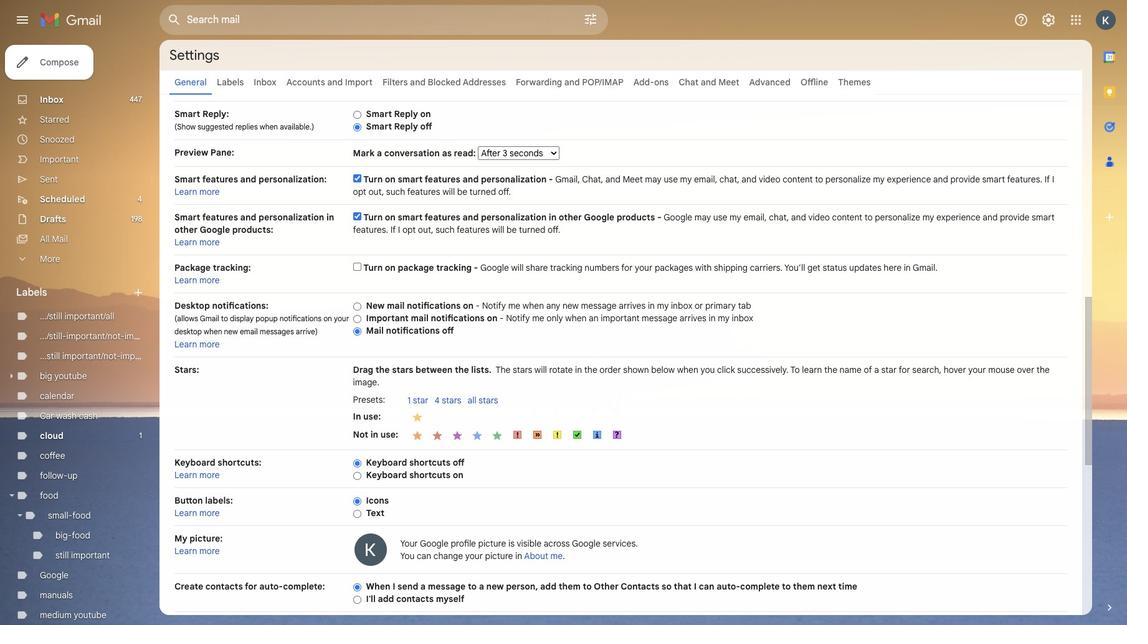 Task type: vqa. For each thing, say whether or not it's contained in the screenshot.
any
yes



Task type: locate. For each thing, give the bounding box(es) containing it.
0 horizontal spatial meet
[[623, 174, 643, 185]]

personalization up share
[[481, 212, 547, 223]]

0 horizontal spatial tab list
[[160, 70, 1082, 95]]

2 vertical spatial new
[[486, 581, 504, 593]]

0 vertical spatial features.
[[1007, 174, 1043, 185]]

auto-
[[259, 581, 283, 593], [717, 581, 740, 593]]

support image
[[1014, 12, 1029, 27]]

1 reply from the top
[[394, 108, 418, 120]]

1 vertical spatial 1
[[139, 431, 142, 441]]

0 vertical spatial such
[[386, 186, 405, 198]]

mail right all
[[52, 234, 68, 245]]

big
[[40, 371, 52, 382]]

1 vertical spatial mail
[[411, 313, 429, 324]]

when inside smart reply: (show suggested replies when available.)
[[260, 122, 278, 131]]

2 vertical spatial message
[[428, 581, 466, 593]]

meet up products
[[623, 174, 643, 185]]

or
[[695, 300, 703, 312]]

google left products:
[[200, 224, 230, 236]]

smart inside the smart features and personalization: learn more
[[174, 174, 200, 185]]

the left lists.
[[455, 365, 469, 376]]

manuals
[[40, 590, 73, 601]]

notifications inside desktop notifications: (allows gmail to display popup notifications on your desktop when new email messages arrive) learn more
[[280, 314, 322, 323]]

provide inside google may use my email, chat, and video content to personalize my experience and provide smart features. if i opt out, such features will be turned off.
[[1000, 212, 1030, 223]]

star right of
[[881, 365, 897, 376]]

1 horizontal spatial off.
[[548, 224, 560, 236]]

the left the order
[[584, 365, 597, 376]]

smart inside smart features and personalization in other google products: learn more
[[174, 212, 200, 223]]

off. up share
[[548, 224, 560, 236]]

1 horizontal spatial tracking
[[550, 262, 582, 274]]

arrive)
[[296, 327, 318, 337]]

order
[[600, 365, 621, 376]]

i inside gmail, chat, and meet may use my email, chat, and video content to personalize my experience and provide smart features. if i opt out, such features will be turned off.
[[1052, 174, 1055, 185]]

experience inside google may use my email, chat, and video content to personalize my experience and provide smart features. if i opt out, such features will be turned off.
[[937, 212, 981, 223]]

1 horizontal spatial provide
[[1000, 212, 1030, 223]]

stars left between
[[392, 365, 413, 376]]

import
[[345, 77, 373, 88]]

out, inside gmail, chat, and meet may use my email, chat, and video content to personalize my experience and provide smart features. if i opt out, such features will be turned off.
[[369, 186, 384, 198]]

1 horizontal spatial inbox link
[[254, 77, 276, 88]]

inbox
[[671, 300, 693, 312], [732, 313, 753, 324]]

learn more link for button labels: learn more
[[174, 508, 220, 519]]

important/not- down the .../still-important/not-important
[[62, 351, 121, 362]]

image.
[[353, 377, 379, 388]]

other
[[594, 581, 619, 593]]

wash
[[56, 411, 77, 422]]

in down the visible
[[515, 551, 522, 562]]

learn inside keyboard shortcuts: learn more
[[174, 470, 197, 481]]

the right learn
[[824, 365, 838, 376]]

coffee
[[40, 451, 65, 462]]

learn more link down picture:
[[174, 546, 220, 557]]

None checkbox
[[353, 263, 361, 271]]

learn inside the my picture: learn more
[[174, 546, 197, 557]]

experience
[[887, 174, 931, 185], [937, 212, 981, 223]]

in right rotate
[[575, 365, 582, 376]]

personalization for turn on smart features and personalization -
[[481, 174, 547, 185]]

video
[[759, 174, 781, 185], [809, 212, 830, 223]]

inbox inside labels 'navigation'
[[40, 94, 64, 105]]

may inside gmail, chat, and meet may use my email, chat, and video content to personalize my experience and provide smart features. if i opt out, such features will be turned off.
[[645, 174, 662, 185]]

5 more from the top
[[199, 470, 220, 481]]

be inside google may use my email, chat, and video content to personalize my experience and provide smart features. if i opt out, such features will be turned off.
[[507, 224, 517, 236]]

addresses
[[463, 77, 506, 88]]

can right the that
[[699, 581, 715, 593]]

2 learn more link from the top
[[174, 237, 220, 248]]

7 more from the top
[[199, 546, 220, 557]]

star
[[881, 365, 897, 376], [413, 395, 428, 406]]

picture:
[[190, 533, 223, 545]]

important/not- for ...still
[[62, 351, 121, 362]]

1 shortcuts from the top
[[409, 457, 451, 469]]

and inside smart features and personalization in other google products: learn more
[[240, 212, 256, 223]]

0 vertical spatial experience
[[887, 174, 931, 185]]

1 vertical spatial picture
[[485, 551, 513, 562]]

0 vertical spatial mail
[[52, 234, 68, 245]]

inbox right labels link
[[254, 77, 276, 88]]

tracking
[[436, 262, 472, 274], [550, 262, 582, 274]]

3 the from the left
[[584, 365, 597, 376]]

notify
[[482, 300, 506, 312], [506, 313, 530, 324]]

2 vertical spatial me
[[551, 551, 563, 562]]

1 vertical spatial message
[[642, 313, 678, 324]]

personalize inside google may use my email, chat, and video content to personalize my experience and provide smart features. if i opt out, such features will be turned off.
[[875, 212, 920, 223]]

labels inside labels 'navigation'
[[16, 287, 47, 299]]

1 more from the top
[[199, 186, 220, 198]]

0 horizontal spatial inbox
[[671, 300, 693, 312]]

0 horizontal spatial inbox link
[[40, 94, 64, 105]]

more up package
[[199, 237, 220, 248]]

0 horizontal spatial inbox
[[40, 94, 64, 105]]

email, up google may use my email, chat, and video content to personalize my experience and provide smart features. if i opt out, such features will be turned off.
[[694, 174, 717, 185]]

email,
[[694, 174, 717, 185], [744, 212, 767, 223]]

0 vertical spatial message
[[581, 300, 617, 312]]

1 vertical spatial personalize
[[875, 212, 920, 223]]

use: right not
[[381, 429, 398, 440]]

learn more link down preview
[[174, 186, 220, 198]]

me left any
[[508, 300, 520, 312]]

out, up package at the left of the page
[[418, 224, 433, 236]]

video inside gmail, chat, and meet may use my email, chat, and video content to personalize my experience and provide smart features. if i opt out, such features will be turned off.
[[759, 174, 781, 185]]

reply for off
[[394, 121, 418, 132]]

0 horizontal spatial email,
[[694, 174, 717, 185]]

- for tracking
[[474, 262, 478, 274]]

smart right smart reply off radio
[[366, 121, 392, 132]]

learn more link for my picture: learn more
[[174, 546, 220, 557]]

learn more link down button
[[174, 508, 220, 519]]

smart reply on
[[366, 108, 431, 120]]

tracking right package at the left of the page
[[436, 262, 472, 274]]

more inside the smart features and personalization: learn more
[[199, 186, 220, 198]]

0 vertical spatial important/not-
[[66, 331, 125, 342]]

the
[[496, 365, 511, 376]]

keyboard shortcuts on
[[366, 470, 463, 481]]

3 learn more link from the top
[[174, 275, 220, 286]]

0 vertical spatial use
[[664, 174, 678, 185]]

all stars link
[[468, 395, 504, 408]]

1 tracking from the left
[[436, 262, 472, 274]]

gmail, chat, and meet may use my email, chat, and video content to personalize my experience and provide smart features. if i opt out, such features will be turned off.
[[353, 174, 1055, 198]]

1 vertical spatial features.
[[353, 224, 388, 236]]

1 vertical spatial content
[[832, 212, 863, 223]]

0 horizontal spatial if
[[391, 224, 396, 236]]

- for when
[[500, 313, 504, 324]]

picture down is
[[485, 551, 513, 562]]

shortcuts
[[409, 457, 451, 469], [409, 470, 451, 481]]

6 more from the top
[[199, 508, 220, 519]]

drafts
[[40, 214, 66, 225]]

0 vertical spatial notify
[[482, 300, 506, 312]]

0 vertical spatial inbox
[[254, 77, 276, 88]]

off. inside google may use my email, chat, and video content to personalize my experience and provide smart features. if i opt out, such features will be turned off.
[[548, 224, 560, 236]]

reply:
[[203, 108, 229, 120]]

desktop notifications: (allows gmail to display popup notifications on your desktop when new email messages arrive) learn more
[[174, 300, 349, 350]]

for
[[621, 262, 633, 274], [899, 365, 910, 376], [245, 581, 257, 593]]

1 vertical spatial shortcuts
[[409, 470, 451, 481]]

1 auto- from the left
[[259, 581, 283, 593]]

labels heading
[[16, 287, 132, 299]]

3 learn from the top
[[174, 275, 197, 286]]

1 learn more link from the top
[[174, 186, 220, 198]]

0 horizontal spatial for
[[245, 581, 257, 593]]

1 star link
[[408, 395, 435, 408]]

next
[[817, 581, 836, 593]]

learn down 'desktop'
[[174, 339, 197, 350]]

new up important mail notifications on - notify me only when an important message arrives in my inbox
[[563, 300, 579, 312]]

1 vertical spatial off
[[442, 325, 454, 337]]

1 horizontal spatial other
[[559, 212, 582, 223]]

5 learn more link from the top
[[174, 470, 220, 481]]

for left complete:
[[245, 581, 257, 593]]

google right across
[[572, 538, 601, 550]]

to inside gmail, chat, and meet may use my email, chat, and video content to personalize my experience and provide smart features. if i opt out, such features will be turned off.
[[815, 174, 823, 185]]

in inside the stars will rotate in the order shown below when you click successively. to learn the name of a star for search, hover your mouse over the image.
[[575, 365, 582, 376]]

0 horizontal spatial tracking
[[436, 262, 472, 274]]

youtube right medium
[[74, 610, 106, 621]]

personalization
[[481, 174, 547, 185], [259, 212, 324, 223], [481, 212, 547, 223]]

your down profile
[[465, 551, 483, 562]]

- for any
[[476, 300, 480, 312]]

tab list
[[1092, 40, 1127, 581], [160, 70, 1082, 95]]

1 horizontal spatial such
[[436, 224, 455, 236]]

me left only
[[532, 313, 544, 324]]

such down conversation
[[386, 186, 405, 198]]

for left search,
[[899, 365, 910, 376]]

1 horizontal spatial them
[[793, 581, 815, 593]]

opt up package at the left of the page
[[403, 224, 416, 236]]

more down package
[[199, 275, 220, 286]]

stars inside the stars will rotate in the order shown below when you click successively. to learn the name of a star for search, hover your mouse over the image.
[[513, 365, 532, 376]]

6 learn from the top
[[174, 508, 197, 519]]

me down across
[[551, 551, 563, 562]]

labels up the reply: at the left of the page
[[217, 77, 244, 88]]

learn inside desktop notifications: (allows gmail to display popup notifications on your desktop when new email messages arrive) learn more
[[174, 339, 197, 350]]

keyboard right keyboard shortcuts off radio
[[366, 457, 407, 469]]

tab list containing general
[[160, 70, 1082, 95]]

4 learn from the top
[[174, 339, 197, 350]]

1 horizontal spatial meet
[[719, 77, 739, 88]]

important down big-food
[[71, 550, 110, 561]]

6 learn more link from the top
[[174, 508, 220, 519]]

cloud
[[40, 431, 64, 442]]

0 vertical spatial email,
[[694, 174, 717, 185]]

keyboard for keyboard shortcuts on
[[366, 470, 407, 481]]

None search field
[[160, 5, 608, 35]]

1 horizontal spatial features.
[[1007, 174, 1043, 185]]

0 horizontal spatial them
[[559, 581, 581, 593]]

turn on smart features and personalization -
[[363, 174, 555, 185]]

is
[[508, 538, 515, 550]]

chat,
[[720, 174, 740, 185], [769, 212, 789, 223]]

mark a conversation as read:
[[353, 148, 478, 159]]

starred
[[40, 114, 69, 125]]

message up myself
[[428, 581, 466, 593]]

will down turn on smart features and personalization in other google products -
[[492, 224, 504, 236]]

2 learn from the top
[[174, 237, 197, 248]]

1 horizontal spatial turned
[[519, 224, 546, 236]]

on
[[420, 108, 431, 120], [385, 174, 396, 185], [385, 212, 396, 223], [385, 262, 396, 274], [463, 300, 474, 312], [487, 313, 498, 324], [324, 314, 332, 323], [453, 470, 463, 481]]

me for when
[[508, 300, 520, 312]]

chat and meet link
[[679, 77, 739, 88]]

3 more from the top
[[199, 275, 220, 286]]

be down "turn on smart features and personalization -"
[[457, 186, 467, 198]]

inbox down tab
[[732, 313, 753, 324]]

2 vertical spatial turn
[[363, 262, 383, 274]]

be
[[457, 186, 467, 198], [507, 224, 517, 236]]

learn inside smart features and personalization in other google products: learn more
[[174, 237, 197, 248]]

tab
[[738, 300, 751, 312]]

food down follow-
[[40, 490, 58, 502]]

mail up mail notifications off
[[411, 313, 429, 324]]

1 vertical spatial chat,
[[769, 212, 789, 223]]

1 vertical spatial be
[[507, 224, 517, 236]]

be inside gmail, chat, and meet may use my email, chat, and video content to personalize my experience and provide smart features. if i opt out, such features will be turned off.
[[457, 186, 467, 198]]

notifications
[[407, 300, 461, 312], [431, 313, 485, 324], [280, 314, 322, 323], [386, 325, 440, 337]]

1 horizontal spatial for
[[621, 262, 633, 274]]

2 horizontal spatial me
[[551, 551, 563, 562]]

the
[[376, 365, 390, 376], [455, 365, 469, 376], [584, 365, 597, 376], [824, 365, 838, 376], [1037, 365, 1050, 376]]

tracking right share
[[550, 262, 582, 274]]

1 vertical spatial important
[[366, 313, 409, 324]]

add-ons
[[634, 77, 669, 88]]

all mail
[[40, 234, 68, 245]]

forwarding and pop/imap
[[516, 77, 624, 88]]

1 turn from the top
[[363, 174, 383, 185]]

0 vertical spatial turned
[[470, 186, 496, 198]]

turned inside google may use my email, chat, and video content to personalize my experience and provide smart features. if i opt out, such features will be turned off.
[[519, 224, 546, 236]]

to inside google may use my email, chat, and video content to personalize my experience and provide smart features. if i opt out, such features will be turned off.
[[865, 212, 873, 223]]

0 vertical spatial inbox
[[671, 300, 693, 312]]

get
[[808, 262, 821, 274]]

1 vertical spatial provide
[[1000, 212, 1030, 223]]

desktop
[[174, 327, 202, 337]]

1 inside labels 'navigation'
[[139, 431, 142, 441]]

I'll add contacts myself radio
[[353, 596, 361, 605]]

learn
[[174, 186, 197, 198], [174, 237, 197, 248], [174, 275, 197, 286], [174, 339, 197, 350], [174, 470, 197, 481], [174, 508, 197, 519], [174, 546, 197, 557]]

0 horizontal spatial video
[[759, 174, 781, 185]]

0 vertical spatial chat,
[[720, 174, 740, 185]]

important inside labels 'navigation'
[[40, 154, 79, 165]]

4 learn more link from the top
[[174, 339, 220, 350]]

0 vertical spatial provide
[[951, 174, 980, 185]]

a inside the stars will rotate in the order shown below when you click successively. to learn the name of a star for search, hover your mouse over the image.
[[874, 365, 879, 376]]

reply down smart reply on
[[394, 121, 418, 132]]

google down gmail, chat, and meet may use my email, chat, and video content to personalize my experience and provide smart features. if i opt out, such features will be turned off. at top
[[664, 212, 692, 223]]

0 horizontal spatial message
[[428, 581, 466, 593]]

0 vertical spatial turn
[[363, 174, 383, 185]]

preview pane:
[[174, 147, 234, 158]]

smart features and personalization: learn more
[[174, 174, 327, 198]]

Icons radio
[[353, 497, 361, 507]]

keyboard inside keyboard shortcuts: learn more
[[174, 457, 215, 469]]

inbox for the bottom inbox link
[[40, 94, 64, 105]]

meet inside gmail, chat, and meet may use my email, chat, and video content to personalize my experience and provide smart features. if i opt out, such features will be turned off.
[[623, 174, 643, 185]]

smart for smart reply on
[[366, 108, 392, 120]]

if
[[1045, 174, 1050, 185], [391, 224, 396, 236]]

shortcuts up keyboard shortcuts on
[[409, 457, 451, 469]]

0 vertical spatial shortcuts
[[409, 457, 451, 469]]

use down gmail, chat, and meet may use my email, chat, and video content to personalize my experience and provide smart features. if i opt out, such features will be turned off. at top
[[713, 212, 728, 223]]

name
[[840, 365, 862, 376]]

other inside smart features and personalization in other google products: learn more
[[174, 224, 198, 236]]

Important mail notifications on radio
[[353, 315, 361, 324]]

4 down between
[[435, 395, 440, 406]]

0 horizontal spatial use
[[664, 174, 678, 185]]

video inside google may use my email, chat, and video content to personalize my experience and provide smart features. if i opt out, such features will be turned off.
[[809, 212, 830, 223]]

for right numbers
[[621, 262, 633, 274]]

important down new
[[366, 313, 409, 324]]

off up keyboard shortcuts on
[[453, 457, 465, 469]]

.
[[563, 551, 565, 562]]

1 vertical spatial other
[[174, 224, 198, 236]]

shortcuts for off
[[409, 457, 451, 469]]

0 horizontal spatial off.
[[498, 186, 511, 198]]

0 vertical spatial food
[[40, 490, 58, 502]]

new inside desktop notifications: (allows gmail to display popup notifications on your desktop when new email messages arrive) learn more
[[224, 327, 238, 337]]

important for important mail notifications on - notify me only when an important message arrives in my inbox
[[366, 313, 409, 324]]

button labels: learn more
[[174, 495, 233, 519]]

meet
[[719, 77, 739, 88], [623, 174, 643, 185]]

None checkbox
[[353, 174, 361, 183], [353, 212, 361, 221], [353, 174, 361, 183], [353, 212, 361, 221]]

labels
[[217, 77, 244, 88], [16, 287, 47, 299]]

2 more from the top
[[199, 237, 220, 248]]

1 vertical spatial experience
[[937, 212, 981, 223]]

0 vertical spatial meet
[[719, 77, 739, 88]]

2 shortcuts from the top
[[409, 470, 451, 481]]

7 learn from the top
[[174, 546, 197, 557]]

1 for 1 star 4 stars all stars
[[408, 395, 411, 406]]

1 vertical spatial may
[[695, 212, 711, 223]]

star inside the stars will rotate in the order shown below when you click successively. to learn the name of a star for search, hover your mouse over the image.
[[881, 365, 897, 376]]

0 horizontal spatial important
[[40, 154, 79, 165]]

more inside the my picture: learn more
[[199, 546, 220, 557]]

message down turn on package tracking - google will share tracking numbers for your packages with shipping carriers. you'll get status updates here in gmail. at the top
[[642, 313, 678, 324]]

Search mail text field
[[187, 14, 548, 26]]

gmail,
[[555, 174, 580, 185]]

me for only
[[532, 313, 544, 324]]

0 vertical spatial inbox link
[[254, 77, 276, 88]]

0 vertical spatial new
[[563, 300, 579, 312]]

youtube for big youtube
[[54, 371, 87, 382]]

chat, up google may use my email, chat, and video content to personalize my experience and provide smart features. if i opt out, such features will be turned off.
[[720, 174, 740, 185]]

1 horizontal spatial use
[[713, 212, 728, 223]]

personalization up turn on smart features and personalization in other google products -
[[481, 174, 547, 185]]

a right of
[[874, 365, 879, 376]]

rotate
[[549, 365, 573, 376]]

important for important
[[40, 154, 79, 165]]

keyboard up button
[[174, 457, 215, 469]]

features inside gmail, chat, and meet may use my email, chat, and video content to personalize my experience and provide smart features. if i opt out, such features will be turned off.
[[407, 186, 440, 198]]

1 vertical spatial labels
[[16, 287, 47, 299]]

email, up carriers. at the top right
[[744, 212, 767, 223]]

1 vertical spatial out,
[[418, 224, 433, 236]]

1 horizontal spatial personalize
[[875, 212, 920, 223]]

1
[[408, 395, 411, 406], [139, 431, 142, 441]]

learn more link for smart features and personalization: learn more
[[174, 186, 220, 198]]

youtube up calendar at the bottom of page
[[54, 371, 87, 382]]

labels link
[[217, 77, 244, 88]]

1 vertical spatial inbox
[[732, 313, 753, 324]]

important mail notifications on - notify me only when an important message arrives in my inbox
[[366, 313, 753, 324]]

of
[[864, 365, 872, 376]]

smart inside smart reply: (show suggested replies when available.)
[[174, 108, 200, 120]]

content inside gmail, chat, and meet may use my email, chat, and video content to personalize my experience and provide smart features. if i opt out, such features will be turned off.
[[783, 174, 813, 185]]

share
[[526, 262, 548, 274]]

personalization down personalization:
[[259, 212, 324, 223]]

1 for 1
[[139, 431, 142, 441]]

ons
[[654, 77, 669, 88]]

me inside your google profile picture is visible across google services. you can change your picture in about me .
[[551, 551, 563, 562]]

will left share
[[511, 262, 524, 274]]

food
[[40, 490, 58, 502], [72, 510, 91, 522], [72, 530, 90, 542]]

0 horizontal spatial such
[[386, 186, 405, 198]]

shortcuts for on
[[409, 470, 451, 481]]

inbox link
[[254, 77, 276, 88], [40, 94, 64, 105]]

smart inside google may use my email, chat, and video content to personalize my experience and provide smart features. if i opt out, such features will be turned off.
[[1032, 212, 1055, 223]]

meet right chat
[[719, 77, 739, 88]]

learn more link up button
[[174, 470, 220, 481]]

my
[[680, 174, 692, 185], [873, 174, 885, 185], [730, 212, 741, 223], [923, 212, 934, 223], [657, 300, 669, 312], [718, 313, 730, 324]]

keyboard
[[174, 457, 215, 469], [366, 457, 407, 469], [366, 470, 407, 481]]

1 vertical spatial off.
[[548, 224, 560, 236]]

contacts right create
[[205, 581, 243, 593]]

add right person,
[[540, 581, 557, 593]]

google inside labels 'navigation'
[[40, 570, 69, 581]]

0 horizontal spatial me
[[508, 300, 520, 312]]

1 vertical spatial inbox
[[40, 94, 64, 105]]

important down snoozed link
[[40, 154, 79, 165]]

turned down turn on smart features and personalization in other google products -
[[519, 224, 546, 236]]

your left packages
[[635, 262, 653, 274]]

use inside google may use my email, chat, and video content to personalize my experience and provide smart features. if i opt out, such features will be turned off.
[[713, 212, 728, 223]]

1 vertical spatial if
[[391, 224, 396, 236]]

2 the from the left
[[455, 365, 469, 376]]

mail notifications off
[[366, 325, 454, 337]]

1 vertical spatial 4
[[435, 395, 440, 406]]

2 turn from the top
[[363, 212, 383, 223]]

with
[[695, 262, 712, 274]]

0 vertical spatial mail
[[387, 300, 405, 312]]

features inside the smart features and personalization: learn more
[[202, 174, 238, 185]]

1 horizontal spatial chat,
[[769, 212, 789, 223]]

reply for on
[[394, 108, 418, 120]]

smart for smart reply off
[[366, 121, 392, 132]]

when left you
[[677, 365, 698, 376]]

forwarding
[[516, 77, 562, 88]]

any
[[546, 300, 560, 312]]

1 vertical spatial food
[[72, 510, 91, 522]]

1 vertical spatial meet
[[623, 174, 643, 185]]

1 vertical spatial use
[[713, 212, 728, 223]]

use inside gmail, chat, and meet may use my email, chat, and video content to personalize my experience and provide smart features. if i opt out, such features will be turned off.
[[664, 174, 678, 185]]

will inside gmail, chat, and meet may use my email, chat, and video content to personalize my experience and provide smart features. if i opt out, such features will be turned off.
[[443, 186, 455, 198]]

learn more link for smart features and personalization in other google products: learn more
[[174, 237, 220, 248]]

0 horizontal spatial content
[[783, 174, 813, 185]]

off up between
[[442, 325, 454, 337]]

more down picture:
[[199, 546, 220, 557]]

learn down button
[[174, 508, 197, 519]]

0 horizontal spatial other
[[174, 224, 198, 236]]

small-
[[48, 510, 72, 522]]

google up change
[[420, 538, 449, 550]]

in down personalization:
[[326, 212, 334, 223]]

main menu image
[[15, 12, 30, 27]]

5 learn from the top
[[174, 470, 197, 481]]

learn down my
[[174, 546, 197, 557]]

contacts down send
[[396, 594, 434, 605]]

1 learn from the top
[[174, 186, 197, 198]]

picture left is
[[478, 538, 506, 550]]

1 vertical spatial mail
[[366, 325, 384, 337]]

settings image
[[1041, 12, 1056, 27]]

arrives
[[619, 300, 646, 312], [680, 313, 707, 324]]

personalization for turn on smart features and personalization in other google products -
[[481, 212, 547, 223]]

5 the from the left
[[1037, 365, 1050, 376]]

1 vertical spatial youtube
[[74, 610, 106, 621]]

medium
[[40, 610, 72, 621]]

stars right the
[[513, 365, 532, 376]]

the right "over"
[[1037, 365, 1050, 376]]

7 learn more link from the top
[[174, 546, 220, 557]]

1 them from the left
[[559, 581, 581, 593]]

features
[[202, 174, 238, 185], [425, 174, 460, 185], [407, 186, 440, 198], [202, 212, 238, 223], [425, 212, 460, 223], [457, 224, 490, 236]]

email, inside google may use my email, chat, and video content to personalize my experience and provide smart features. if i opt out, such features will be turned off.
[[744, 212, 767, 223]]

off. up turn on smart features and personalization in other google products -
[[498, 186, 511, 198]]

scheduled link
[[40, 194, 85, 205]]

them down .
[[559, 581, 581, 593]]

your inside the stars will rotate in the order shown below when you click successively. to learn the name of a star for search, hover your mouse over the image.
[[969, 365, 986, 376]]

2 reply from the top
[[394, 121, 418, 132]]

4 more from the top
[[199, 339, 220, 350]]

1 horizontal spatial 1
[[408, 395, 411, 406]]

1 vertical spatial can
[[699, 581, 715, 593]]

them
[[559, 581, 581, 593], [793, 581, 815, 593]]

Mail notifications off radio
[[353, 327, 361, 336]]

reply
[[394, 108, 418, 120], [394, 121, 418, 132]]

mail right new
[[387, 300, 405, 312]]

notify left only
[[506, 313, 530, 324]]

2 vertical spatial food
[[72, 530, 90, 542]]

1 vertical spatial new
[[224, 327, 238, 337]]

features. inside gmail, chat, and meet may use my email, chat, and video content to personalize my experience and provide smart features. if i opt out, such features will be turned off.
[[1007, 174, 1043, 185]]

google link
[[40, 570, 69, 581]]

0 horizontal spatial provide
[[951, 174, 980, 185]]

in right 'here'
[[904, 262, 911, 274]]

learn more link down package
[[174, 275, 220, 286]]

1 horizontal spatial labels
[[217, 77, 244, 88]]

email, inside gmail, chat, and meet may use my email, chat, and video content to personalize my experience and provide smart features. if i opt out, such features will be turned off.
[[694, 174, 717, 185]]

1 horizontal spatial be
[[507, 224, 517, 236]]

learn down package
[[174, 275, 197, 286]]

0 horizontal spatial mail
[[52, 234, 68, 245]]

smart up package
[[174, 212, 200, 223]]

1 horizontal spatial star
[[881, 365, 897, 376]]

will
[[443, 186, 455, 198], [492, 224, 504, 236], [511, 262, 524, 274], [535, 365, 547, 376]]

learn inside "package tracking: learn more"
[[174, 275, 197, 286]]



Task type: describe. For each thing, give the bounding box(es) containing it.
in inside your google profile picture is visible across google services. you can change your picture in about me .
[[515, 551, 522, 562]]

complete:
[[283, 581, 325, 593]]

smart for smart reply: (show suggested replies when available.)
[[174, 108, 200, 120]]

smart reply: (show suggested replies when available.)
[[174, 108, 314, 131]]

in down gmail,
[[549, 212, 557, 223]]

below
[[651, 365, 675, 376]]

big-food link
[[55, 530, 90, 542]]

settings
[[169, 46, 219, 63]]

mail inside labels 'navigation'
[[52, 234, 68, 245]]

search mail image
[[163, 9, 186, 31]]

big youtube link
[[40, 371, 87, 382]]

package
[[398, 262, 434, 274]]

0 vertical spatial other
[[559, 212, 582, 223]]

messages
[[260, 327, 294, 337]]

calendar
[[40, 391, 75, 402]]

cash
[[79, 411, 98, 422]]

1 vertical spatial contacts
[[396, 594, 434, 605]]

still
[[55, 550, 69, 561]]

that
[[674, 581, 692, 593]]

gmail.
[[913, 262, 938, 274]]

Smart Reply on radio
[[353, 110, 361, 120]]

between
[[416, 365, 453, 376]]

out, inside google may use my email, chat, and video content to personalize my experience and provide smart features. if i opt out, such features will be turned off.
[[418, 224, 433, 236]]

...still
[[40, 351, 60, 362]]

opt inside gmail, chat, and meet may use my email, chat, and video content to personalize my experience and provide smart features. if i opt out, such features will be turned off.
[[353, 186, 366, 198]]

more inside keyboard shortcuts: learn more
[[199, 470, 220, 481]]

will inside the stars will rotate in the order shown below when you click successively. to learn the name of a star for search, hover your mouse over the image.
[[535, 365, 547, 376]]

1 vertical spatial use:
[[381, 429, 398, 440]]

if inside gmail, chat, and meet may use my email, chat, and video content to personalize my experience and provide smart features. if i opt out, such features will be turned off.
[[1045, 174, 1050, 185]]

about
[[524, 551, 548, 562]]

mouse
[[988, 365, 1015, 376]]

features. inside google may use my email, chat, and video content to personalize my experience and provide smart features. if i opt out, such features will be turned off.
[[353, 224, 388, 236]]

food for big-food
[[72, 530, 90, 542]]

may inside google may use my email, chat, and video content to personalize my experience and provide smart features. if i opt out, such features will be turned off.
[[695, 212, 711, 223]]

when left the an
[[565, 313, 587, 324]]

learn more link for package tracking: learn more
[[174, 275, 220, 286]]

turn for turn on smart features and personalization in other google products -
[[363, 212, 383, 223]]

status
[[823, 262, 847, 274]]

learn inside 'button labels: learn more'
[[174, 508, 197, 519]]

Smart Reply off radio
[[353, 123, 361, 132]]

and inside the smart features and personalization: learn more
[[240, 174, 256, 185]]

.../still
[[40, 311, 62, 322]]

1 horizontal spatial tab list
[[1092, 40, 1127, 581]]

a up the i'll add contacts myself
[[421, 581, 426, 593]]

not in use:
[[353, 429, 398, 440]]

content inside google may use my email, chat, and video content to personalize my experience and provide smart features. if i opt out, such features will be turned off.
[[832, 212, 863, 223]]

smart features and personalization in other google products: learn more
[[174, 212, 334, 248]]

google inside google may use my email, chat, and video content to personalize my experience and provide smart features. if i opt out, such features will be turned off.
[[664, 212, 692, 223]]

drafts link
[[40, 214, 66, 225]]

if inside google may use my email, chat, and video content to personalize my experience and provide smart features. if i opt out, such features will be turned off.
[[391, 224, 396, 236]]

in inside smart features and personalization in other google products: learn more
[[326, 212, 334, 223]]

profile
[[451, 538, 476, 550]]

when inside desktop notifications: (allows gmail to display popup notifications on your desktop when new email messages arrive) learn more
[[204, 327, 222, 337]]

filters and blocked addresses link
[[383, 77, 506, 88]]

email
[[240, 327, 258, 337]]

off. inside gmail, chat, and meet may use my email, chat, and video content to personalize my experience and provide smart features. if i opt out, such features will be turned off.
[[498, 186, 511, 198]]

across
[[544, 538, 570, 550]]

replies
[[235, 122, 258, 131]]

inbox for topmost inbox link
[[254, 77, 276, 88]]

in down turn on package tracking - google will share tracking numbers for your packages with shipping carriers. you'll get status updates here in gmail. at the top
[[648, 300, 655, 312]]

turn for turn on smart features and personalization -
[[363, 174, 383, 185]]

labels for labels link
[[217, 77, 244, 88]]

google left products
[[584, 212, 614, 223]]

on inside desktop notifications: (allows gmail to display popup notifications on your desktop when new email messages arrive) learn more
[[324, 314, 332, 323]]

when inside the stars will rotate in the order shown below when you click successively. to learn the name of a star for search, hover your mouse over the image.
[[677, 365, 698, 376]]

such inside google may use my email, chat, and video content to personalize my experience and provide smart features. if i opt out, such features will be turned off.
[[436, 224, 455, 236]]

change
[[434, 551, 463, 562]]

packages
[[655, 262, 693, 274]]

drag
[[353, 365, 373, 376]]

0 vertical spatial contacts
[[205, 581, 243, 593]]

carriers.
[[750, 262, 783, 274]]

Keyboard shortcuts on radio
[[353, 472, 361, 481]]

gmail image
[[40, 7, 108, 32]]

1 vertical spatial inbox link
[[40, 94, 64, 105]]

mark
[[353, 148, 375, 159]]

youtube for medium youtube
[[74, 610, 106, 621]]

preview
[[174, 147, 208, 158]]

smart inside gmail, chat, and meet may use my email, chat, and video content to personalize my experience and provide smart features. if i opt out, such features will be turned off.
[[982, 174, 1005, 185]]

stars right all
[[479, 395, 498, 406]]

labels for labels heading
[[16, 287, 47, 299]]

0 vertical spatial arrives
[[619, 300, 646, 312]]

mail for new
[[387, 300, 405, 312]]

stars:
[[174, 365, 199, 376]]

off for smart reply off
[[420, 121, 432, 132]]

my
[[174, 533, 187, 545]]

text
[[366, 508, 384, 519]]

1 vertical spatial star
[[413, 395, 428, 406]]

food for small-food
[[72, 510, 91, 522]]

follow-up
[[40, 470, 78, 482]]

keyboard for keyboard shortcuts: learn more
[[174, 457, 215, 469]]

1 vertical spatial arrives
[[680, 313, 707, 324]]

4 inside labels 'navigation'
[[138, 194, 142, 204]]

when left any
[[523, 300, 544, 312]]

When I send a message to a new person, add them to Other Contacts so that I can auto-complete to them next time radio
[[353, 583, 361, 593]]

more inside smart features and personalization in other google products: learn more
[[199, 237, 220, 248]]

primary
[[705, 300, 736, 312]]

learn inside the smart features and personalization: learn more
[[174, 186, 197, 198]]

google inside smart features and personalization in other google products: learn more
[[200, 224, 230, 236]]

features inside smart features and personalization in other google products: learn more
[[202, 212, 238, 223]]

Text radio
[[353, 510, 361, 519]]

in right not
[[371, 429, 378, 440]]

mail for important
[[411, 313, 429, 324]]

picture image
[[353, 533, 388, 568]]

i'll add contacts myself
[[366, 594, 464, 605]]

2 auto- from the left
[[717, 581, 740, 593]]

1 vertical spatial add
[[378, 594, 394, 605]]

1 horizontal spatial 4
[[435, 395, 440, 406]]

1 horizontal spatial message
[[581, 300, 617, 312]]

you
[[701, 365, 715, 376]]

0 vertical spatial add
[[540, 581, 557, 593]]

stars left all
[[442, 395, 461, 406]]

labels:
[[205, 495, 233, 507]]

advanced search options image
[[578, 7, 603, 32]]

will inside google may use my email, chat, and video content to personalize my experience and provide smart features. if i opt out, such features will be turned off.
[[492, 224, 504, 236]]

complete
[[740, 581, 780, 593]]

the stars will rotate in the order shown below when you click successively. to learn the name of a star for search, hover your mouse over the image.
[[353, 365, 1050, 388]]

.../still-
[[40, 331, 66, 342]]

New mail notifications on radio
[[353, 302, 361, 311]]

small-food link
[[48, 510, 91, 522]]

scheduled
[[40, 194, 85, 205]]

important/all
[[65, 311, 114, 322]]

personalize inside gmail, chat, and meet may use my email, chat, and video content to personalize my experience and provide smart features. if i opt out, such features will be turned off.
[[826, 174, 871, 185]]

a left person,
[[479, 581, 484, 593]]

up
[[67, 470, 78, 482]]

my picture: learn more
[[174, 533, 223, 557]]

an
[[589, 313, 599, 324]]

personalization inside smart features and personalization in other google products: learn more
[[259, 212, 324, 223]]

accounts and import link
[[286, 77, 373, 88]]

smart for smart features and personalization in other google products: learn more
[[174, 212, 200, 223]]

more inside 'button labels: learn more'
[[199, 508, 220, 519]]

important left 'desktop'
[[125, 331, 163, 342]]

3 turn from the top
[[363, 262, 383, 274]]

1 star 4 stars all stars
[[408, 395, 498, 406]]

offline link
[[801, 77, 828, 88]]

car wash cash link
[[40, 411, 98, 422]]

desktop
[[174, 300, 210, 312]]

important/not- for .../still-
[[66, 331, 125, 342]]

i inside google may use my email, chat, and video content to personalize my experience and provide smart features. if i opt out, such features will be turned off.
[[398, 224, 400, 236]]

important right the an
[[601, 313, 640, 324]]

accounts
[[286, 77, 325, 88]]

chat, inside google may use my email, chat, and video content to personalize my experience and provide smart features. if i opt out, such features will be turned off.
[[769, 212, 789, 223]]

your inside your google profile picture is visible across google services. you can change your picture in about me .
[[465, 551, 483, 562]]

car
[[40, 411, 54, 422]]

still important link
[[55, 550, 110, 561]]

package
[[174, 262, 211, 274]]

icons
[[366, 495, 389, 507]]

chat
[[679, 77, 699, 88]]

in use:
[[353, 411, 381, 422]]

important down ".../still-important/not-important" link
[[120, 351, 159, 362]]

chat, inside gmail, chat, and meet may use my email, chat, and video content to personalize my experience and provide smart features. if i opt out, such features will be turned off.
[[720, 174, 740, 185]]

pane:
[[211, 147, 234, 158]]

about me link
[[524, 551, 563, 562]]

in down primary in the top right of the page
[[709, 313, 716, 324]]

learn more link for keyboard shortcuts: learn more
[[174, 470, 220, 481]]

.../still important/all link
[[40, 311, 114, 322]]

you
[[400, 551, 415, 562]]

for inside the stars will rotate in the order shown below when you click successively. to learn the name of a star for search, hover your mouse over the image.
[[899, 365, 910, 376]]

turned inside gmail, chat, and meet may use my email, chat, and video content to personalize my experience and provide smart features. if i opt out, such features will be turned off.
[[470, 186, 496, 198]]

1 horizontal spatial mail
[[366, 325, 384, 337]]

off for mail notifications off
[[442, 325, 454, 337]]

myself
[[436, 594, 464, 605]]

contacts
[[621, 581, 660, 593]]

google may use my email, chat, and video content to personalize my experience and provide smart features. if i opt out, such features will be turned off.
[[353, 212, 1055, 236]]

a right mark
[[377, 148, 382, 159]]

popup
[[256, 314, 278, 323]]

notify for notify me only when an important message arrives in my inbox
[[506, 313, 530, 324]]

1 the from the left
[[376, 365, 390, 376]]

updates
[[849, 262, 882, 274]]

.../still-important/not-important link
[[40, 331, 163, 342]]

features inside google may use my email, chat, and video content to personalize my experience and provide smart features. if i opt out, such features will be turned off.
[[457, 224, 490, 236]]

opt inside google may use my email, chat, and video content to personalize my experience and provide smart features. if i opt out, such features will be turned off.
[[403, 224, 416, 236]]

Keyboard shortcuts off radio
[[353, 459, 361, 468]]

personalization:
[[259, 174, 327, 185]]

here
[[884, 262, 902, 274]]

new
[[366, 300, 385, 312]]

keyboard for keyboard shortcuts off
[[366, 457, 407, 469]]

visible
[[517, 538, 542, 550]]

labels navigation
[[0, 40, 163, 626]]

filters and blocked addresses
[[383, 77, 506, 88]]

big-food
[[55, 530, 90, 542]]

to inside desktop notifications: (allows gmail to display popup notifications on your desktop when new email messages arrive) learn more
[[221, 314, 228, 323]]

create contacts for auto-complete:
[[174, 581, 325, 593]]

2 them from the left
[[793, 581, 815, 593]]

0 vertical spatial use:
[[363, 411, 381, 422]]

such inside gmail, chat, and meet may use my email, chat, and video content to personalize my experience and provide smart features. if i opt out, such features will be turned off.
[[386, 186, 405, 198]]

provide inside gmail, chat, and meet may use my email, chat, and video content to personalize my experience and provide smart features. if i opt out, such features will be turned off.
[[951, 174, 980, 185]]

google left share
[[480, 262, 509, 274]]

0 vertical spatial picture
[[478, 538, 506, 550]]

notify for notify me when any new message arrives in my inbox or primary tab
[[482, 300, 506, 312]]

can inside your google profile picture is visible across google services. you can change your picture in about me .
[[417, 551, 431, 562]]

2 vertical spatial for
[[245, 581, 257, 593]]

you'll
[[785, 262, 805, 274]]

advanced link
[[749, 77, 791, 88]]

2 tracking from the left
[[550, 262, 582, 274]]

more inside "package tracking: learn more"
[[199, 275, 220, 286]]

when i send a message to a new person, add them to other contacts so that i can auto-complete to them next time
[[366, 581, 858, 593]]

small-food
[[48, 510, 91, 522]]

more inside desktop notifications: (allows gmail to display popup notifications on your desktop when new email messages arrive) learn more
[[199, 339, 220, 350]]

4 the from the left
[[824, 365, 838, 376]]

experience inside gmail, chat, and meet may use my email, chat, and video content to personalize my experience and provide smart features. if i opt out, such features will be turned off.
[[887, 174, 931, 185]]

1 horizontal spatial inbox
[[732, 313, 753, 324]]

smart for smart features and personalization: learn more
[[174, 174, 200, 185]]

cloud link
[[40, 431, 64, 442]]

add-
[[634, 77, 654, 88]]

still important
[[55, 550, 110, 561]]

0 vertical spatial for
[[621, 262, 633, 274]]

advanced
[[749, 77, 791, 88]]

(show
[[174, 122, 196, 131]]

your inside desktop notifications: (allows gmail to display popup notifications on your desktop when new email messages arrive) learn more
[[334, 314, 349, 323]]

off for keyboard shortcuts off
[[453, 457, 465, 469]]



